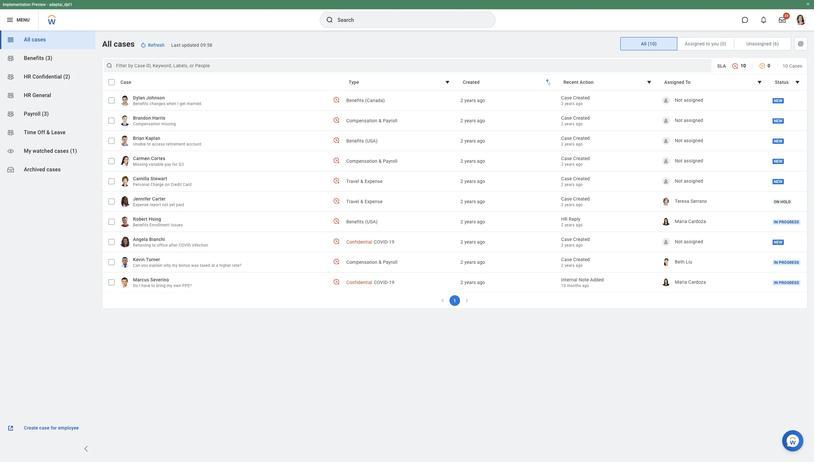 Task type: locate. For each thing, give the bounding box(es) containing it.
months
[[567, 284, 581, 288]]

2 time to resolve - overdue image from the top
[[333, 198, 340, 204]]

cases left the (1) at the top of page
[[55, 148, 69, 154]]

2 vertical spatial contact card matrix manager image
[[7, 129, 15, 137]]

benefits inside list
[[24, 55, 44, 61]]

5 assigned from the top
[[684, 178, 704, 184]]

hr confidential (2)
[[24, 74, 70, 80]]

case created 2 years ago for brandon harris
[[562, 116, 590, 126]]

profile logan mcneil image
[[796, 15, 807, 27]]

contact card matrix manager image left "hr general"
[[7, 92, 15, 100]]

on
[[774, 200, 780, 205]]

1 contact card matrix manager image from the top
[[7, 73, 15, 81]]

time to resolve - overdue element for robert hsing
[[333, 218, 340, 225]]

2 horizontal spatial caret down image
[[794, 78, 802, 86]]

hr
[[24, 74, 31, 80], [24, 92, 31, 99], [562, 217, 568, 222]]

time to resolve - overdue element
[[333, 96, 340, 103], [333, 117, 340, 123], [333, 157, 340, 164], [333, 177, 340, 184], [333, 198, 340, 204], [333, 218, 340, 225], [333, 238, 340, 245], [333, 258, 340, 265], [333, 279, 340, 285]]

compensation & payroll for kevin turner
[[347, 260, 398, 265]]

1 vertical spatial cardoza
[[689, 280, 706, 285]]

all cases up search image
[[102, 39, 135, 49]]

1 maria cardoza from the top
[[675, 219, 706, 224]]

4 time to resolve - overdue image from the top
[[333, 218, 340, 225]]

contact card matrix manager image inside hr confidential (2) link
[[7, 73, 15, 81]]

missing
[[161, 122, 176, 126]]

0 horizontal spatial all cases
[[24, 37, 46, 43]]

1 horizontal spatial you
[[712, 41, 719, 46]]

assigned inside assigned to you (0) button
[[685, 41, 705, 46]]

2 years ago
[[461, 98, 485, 103], [461, 118, 485, 123], [461, 138, 485, 144], [461, 159, 485, 164], [461, 179, 485, 184], [461, 199, 485, 204], [461, 219, 485, 225], [461, 240, 485, 245], [461, 260, 485, 265], [461, 280, 485, 285]]

kevin
[[133, 257, 145, 263]]

travel & expense for carter
[[347, 199, 383, 204]]

assigned for stewart
[[684, 178, 704, 184]]

enrollment
[[150, 223, 170, 228]]

user image for cortes
[[664, 159, 669, 164]]

personal
[[133, 183, 150, 187]]

to inside angela bianchi returning to office after covid infection
[[152, 243, 156, 248]]

variable
[[149, 162, 164, 167]]

travel
[[347, 179, 359, 184], [347, 199, 359, 204]]

hr left reply
[[562, 217, 568, 222]]

confidential for angela bianchi
[[347, 240, 372, 245]]

2 vertical spatial confidential
[[347, 280, 372, 285]]

time to resolve - overdue image
[[333, 96, 340, 103], [333, 117, 340, 123], [333, 157, 340, 164], [333, 218, 340, 225], [333, 279, 340, 285]]

0 vertical spatial maria cardoza
[[675, 219, 706, 224]]

0 vertical spatial contact card matrix manager image
[[7, 54, 15, 62]]

sla
[[718, 63, 726, 69]]

off
[[38, 129, 45, 136]]

menu button
[[0, 9, 38, 31]]

0 vertical spatial covid-
[[374, 240, 389, 245]]

1 time to resolve - overdue element from the top
[[333, 96, 340, 103]]

0 vertical spatial for
[[172, 162, 178, 167]]

3 2 years ago from the top
[[461, 138, 485, 144]]

4 2 years ago from the top
[[461, 159, 485, 164]]

contact card matrix manager image for payroll (3)
[[7, 110, 15, 118]]

user image
[[664, 98, 669, 103], [664, 118, 669, 123], [664, 139, 669, 144], [664, 159, 669, 164]]

Filter by Case ID, Keyword, Labels, or People text field
[[116, 62, 702, 69]]

contact card matrix manager image down grid view image
[[7, 54, 15, 62]]

benefits (usa) for hr
[[347, 219, 378, 225]]

angela
[[133, 237, 148, 242]]

compensation & payroll for brandon harris
[[347, 118, 398, 123]]

contact card matrix manager image inside hr general link
[[7, 92, 15, 100]]

contact card matrix manager image up visible "image"
[[7, 129, 15, 137]]

4 assigned from the top
[[684, 158, 704, 164]]

(3) down hr general link
[[42, 111, 49, 117]]

0 vertical spatial travel & expense
[[347, 179, 383, 184]]

1 vertical spatial maria cardoza
[[675, 280, 706, 285]]

taxed
[[200, 264, 210, 268]]

assigned for harris
[[684, 118, 704, 123]]

1 2 years ago from the top
[[461, 98, 485, 103]]

0 vertical spatial (usa)
[[365, 138, 378, 144]]

0 vertical spatial (3)
[[45, 55, 52, 61]]

created for brandon harris
[[573, 116, 590, 121]]

2 progress from the top
[[779, 261, 800, 265]]

caret down image right status
[[794, 78, 802, 86]]

0 vertical spatial hr
[[24, 74, 31, 80]]

created for carmen cortes
[[573, 156, 590, 161]]

maria for internal note added
[[675, 280, 687, 285]]

2 vertical spatial in
[[774, 281, 778, 286]]

2 inside the hr reply 2 years ago
[[562, 223, 564, 228]]

implementation
[[3, 2, 31, 7]]

1 user image from the top
[[664, 179, 669, 184]]

2 2 years ago from the top
[[461, 118, 485, 123]]

created for kevin turner
[[573, 257, 590, 263]]

1 vertical spatial 19
[[389, 280, 395, 285]]

on hold
[[774, 200, 791, 205]]

3 compensation & payroll from the top
[[347, 260, 398, 265]]

&
[[379, 118, 382, 123], [46, 129, 50, 136], [379, 159, 382, 164], [361, 179, 364, 184], [361, 199, 364, 204], [379, 260, 382, 265]]

2 maria from the top
[[675, 280, 687, 285]]

1 vertical spatial maria
[[675, 280, 687, 285]]

ago inside internal note added 10 months ago
[[583, 284, 590, 288]]

maria down beth
[[675, 280, 687, 285]]

2 years ago for carmen cortes
[[461, 159, 485, 164]]

6 not from the top
[[675, 239, 683, 245]]

to right have
[[151, 284, 155, 288]]

time to resolve - overdue image for harris
[[333, 117, 340, 123]]

caret down image for action
[[645, 78, 653, 86]]

maria cardoza for internal note added
[[675, 280, 706, 285]]

4 new from the top
[[774, 159, 783, 164]]

6 new from the top
[[774, 240, 783, 245]]

hold
[[781, 200, 791, 205]]

2 user image from the top
[[664, 240, 669, 245]]

my
[[172, 264, 178, 268], [167, 284, 172, 288]]

chevron left small image
[[440, 298, 446, 304]]

5 not from the top
[[675, 178, 683, 184]]

4 time to resolve - overdue image from the top
[[333, 258, 340, 265]]

2 horizontal spatial all
[[641, 41, 647, 46]]

time to resolve - overdue element for marcus severino
[[333, 279, 340, 285]]

my left the own on the bottom left
[[167, 284, 172, 288]]

3 time to resolve - overdue image from the top
[[333, 238, 340, 245]]

why
[[164, 264, 171, 268]]

kaplan
[[146, 136, 160, 141]]

cases up benefits (3)
[[32, 37, 46, 43]]

time to resolve - overdue element for jennifer carter
[[333, 198, 340, 204]]

1 vertical spatial (usa)
[[365, 219, 378, 225]]

2 assigned from the top
[[684, 118, 704, 123]]

case created 2 years ago for kevin turner
[[562, 257, 590, 268]]

3 assigned from the top
[[684, 138, 704, 143]]

1 vertical spatial in progress
[[774, 261, 800, 265]]

created inside created "button"
[[463, 80, 480, 85]]

caret down image inside 'recent action' button
[[645, 78, 653, 86]]

1 vertical spatial assigned
[[665, 80, 685, 85]]

time to first response - overdue image
[[333, 137, 340, 144]]

1 new from the top
[[774, 99, 783, 103]]

0 vertical spatial contact card matrix manager image
[[7, 73, 15, 81]]

2 user image from the top
[[664, 118, 669, 123]]

4 user image from the top
[[664, 159, 669, 164]]

confidential covid-19
[[347, 240, 395, 245], [347, 280, 395, 285]]

assigned to
[[665, 80, 691, 85]]

unassigned
[[747, 41, 772, 46]]

7 time to resolve - overdue element from the top
[[333, 238, 340, 245]]

0 button
[[756, 59, 774, 72]]

user image for johnson
[[664, 98, 669, 103]]

10 inside button
[[741, 63, 746, 68]]

added
[[590, 277, 604, 283]]

all left (10)
[[641, 41, 647, 46]]

user image for harris
[[664, 118, 669, 123]]

contact card matrix manager image inside time off & leave link
[[7, 129, 15, 137]]

you
[[712, 41, 719, 46], [141, 264, 148, 268]]

1 vertical spatial contact card matrix manager image
[[7, 92, 15, 100]]

2 covid- from the top
[[374, 280, 389, 285]]

in progress for case created
[[774, 261, 800, 265]]

years
[[465, 98, 476, 103], [565, 102, 575, 106], [465, 118, 476, 123], [565, 122, 575, 126], [465, 138, 476, 144], [565, 142, 575, 147], [465, 159, 476, 164], [565, 162, 575, 167], [465, 179, 476, 184], [565, 183, 575, 187], [465, 199, 476, 204], [565, 203, 575, 207], [465, 219, 476, 225], [565, 223, 575, 228], [465, 240, 476, 245], [565, 243, 575, 248], [465, 260, 476, 265], [565, 264, 575, 268], [465, 280, 476, 285]]

5 2 years ago from the top
[[461, 179, 485, 184]]

1 horizontal spatial assigned
[[685, 41, 705, 46]]

10 for 10 cases
[[783, 63, 788, 69]]

1 vertical spatial progress
[[779, 261, 800, 265]]

to down bianchi
[[152, 243, 156, 248]]

10 inside internal note added 10 months ago
[[562, 284, 566, 288]]

cortes
[[151, 156, 165, 161]]

2 confidential covid-19 from the top
[[347, 280, 395, 285]]

compensation & payroll for carmen cortes
[[347, 159, 398, 164]]

10 right clock x image
[[741, 63, 746, 68]]

all cases inside list
[[24, 37, 46, 43]]

time
[[24, 129, 36, 136]]

19 for case
[[389, 240, 395, 245]]

3 not from the top
[[675, 138, 683, 143]]

1 time to resolve - overdue image from the top
[[333, 96, 340, 103]]

2 compensation & payroll from the top
[[347, 159, 398, 164]]

1 vertical spatial user image
[[664, 240, 669, 245]]

time to resolve - overdue image for bianchi
[[333, 238, 340, 245]]

ext link image
[[7, 425, 15, 433]]

time to resolve - overdue image for johnson
[[333, 96, 340, 103]]

case for brian kaplan
[[562, 136, 572, 141]]

1 vertical spatial travel & expense
[[347, 199, 383, 204]]

created for camilla stewart
[[573, 176, 590, 182]]

time off & leave
[[24, 129, 66, 136]]

caret down image
[[645, 78, 653, 86], [756, 78, 764, 86], [794, 78, 802, 86]]

0 horizontal spatial all
[[24, 37, 30, 43]]

hr left general
[[24, 92, 31, 99]]

new for stewart
[[774, 180, 783, 184]]

2 (usa) from the top
[[365, 219, 378, 225]]

user image for stewart
[[664, 179, 669, 184]]

last updated 09:58
[[171, 42, 212, 48]]

cases
[[790, 63, 803, 69]]

0 vertical spatial travel
[[347, 179, 359, 184]]

you right can at bottom
[[141, 264, 148, 268]]

carmen cortes missing variable pay for q3
[[133, 156, 184, 167]]

benefits (3) link
[[0, 49, 96, 68]]

adeptai_dpt1
[[49, 2, 72, 7]]

not assigned for stewart
[[675, 178, 704, 184]]

0 vertical spatial assigned
[[685, 41, 705, 46]]

1 compensation & payroll from the top
[[347, 118, 398, 123]]

new for kaplan
[[774, 139, 783, 144]]

0 horizontal spatial 10
[[562, 284, 566, 288]]

0 horizontal spatial caret down image
[[645, 78, 653, 86]]

0 horizontal spatial i
[[139, 284, 140, 288]]

not for dylan johnson
[[675, 97, 683, 103]]

cardoza down liu
[[689, 280, 706, 285]]

3 not assigned from the top
[[675, 138, 704, 143]]

& for camilla stewart
[[361, 179, 364, 184]]

1 in progress from the top
[[774, 220, 800, 225]]

you inside kevin turner can you explain why my bonus was taxed at a higher rate?
[[141, 264, 148, 268]]

case
[[120, 80, 131, 85], [562, 95, 572, 101], [562, 116, 572, 121], [562, 136, 572, 141], [562, 156, 572, 161], [562, 176, 572, 182], [562, 196, 572, 202], [562, 237, 572, 242], [562, 257, 572, 263]]

7 case created 2 years ago from the top
[[562, 237, 590, 248]]

1 vertical spatial confidential covid-19
[[347, 280, 395, 285]]

1 19 from the top
[[389, 240, 395, 245]]

to inside button
[[706, 41, 711, 46]]

0 vertical spatial maria
[[675, 219, 687, 224]]

7 2 years ago from the top
[[461, 219, 485, 225]]

list
[[0, 31, 96, 179]]

2 in from the top
[[774, 261, 778, 265]]

johnson
[[146, 95, 165, 101]]

8 2 years ago from the top
[[461, 240, 485, 245]]

created for dylan johnson
[[573, 95, 590, 101]]

1 vertical spatial contact card matrix manager image
[[7, 110, 15, 118]]

1 benefits (usa) from the top
[[347, 138, 378, 144]]

0 vertical spatial progress
[[779, 220, 800, 225]]

1 horizontal spatial for
[[172, 162, 178, 167]]

1 covid- from the top
[[374, 240, 389, 245]]

not assigned for johnson
[[675, 97, 704, 103]]

0 horizontal spatial assigned
[[665, 80, 685, 85]]

(3) down the all cases link
[[45, 55, 52, 61]]

menu banner
[[0, 0, 815, 31]]

benefits inside robert hsing benefits enrollment issues
[[133, 223, 149, 228]]

2 time to resolve - overdue element from the top
[[333, 117, 340, 123]]

employee
[[58, 426, 79, 431]]

1 vertical spatial confidential
[[347, 240, 372, 245]]

compensation
[[347, 118, 378, 123], [133, 122, 160, 126], [347, 159, 378, 164], [347, 260, 378, 265]]

new for bianchi
[[774, 240, 783, 245]]

hr inside the hr reply 2 years ago
[[562, 217, 568, 222]]

1 vertical spatial travel
[[347, 199, 359, 204]]

dylan johnson benefits changes when i get married.
[[133, 95, 202, 106]]

camilla
[[133, 176, 149, 182]]

maria cardoza down liu
[[675, 280, 706, 285]]

0 vertical spatial i
[[178, 102, 179, 106]]

5 case created 2 years ago from the top
[[562, 176, 590, 187]]

2 not assigned from the top
[[675, 118, 704, 123]]

hr up "hr general"
[[24, 74, 31, 80]]

0 vertical spatial in progress
[[774, 220, 800, 225]]

a
[[216, 264, 218, 268]]

(usa) for hr reply
[[365, 219, 378, 225]]

case created 2 years ago for carmen cortes
[[562, 156, 590, 167]]

to left (0)
[[706, 41, 711, 46]]

caret down image inside assigned to button
[[756, 78, 764, 86]]

report
[[150, 203, 161, 207]]

0 vertical spatial confidential covid-19
[[347, 240, 395, 245]]

contact card matrix manager image inside payroll (3) link
[[7, 110, 15, 118]]

maria down teresa
[[675, 219, 687, 224]]

3 progress from the top
[[779, 281, 800, 286]]

0 vertical spatial in
[[774, 220, 778, 225]]

2 contact card matrix manager image from the top
[[7, 110, 15, 118]]

create case for employee
[[24, 426, 79, 431]]

4 case created 2 years ago from the top
[[562, 156, 590, 167]]

unassigned (6)
[[747, 41, 779, 46]]

marcus
[[133, 277, 149, 283]]

contact card matrix manager image for time off & leave
[[7, 129, 15, 137]]

in progress
[[774, 220, 800, 225], [774, 261, 800, 265], [774, 281, 800, 286]]

i left get
[[178, 102, 179, 106]]

2 vertical spatial progress
[[779, 281, 800, 286]]

time to resolve - overdue image
[[333, 177, 340, 184], [333, 198, 340, 204], [333, 238, 340, 245], [333, 258, 340, 265]]

case for kevin turner
[[562, 257, 572, 263]]

5 time to resolve - overdue element from the top
[[333, 198, 340, 204]]

1 vertical spatial (3)
[[42, 111, 49, 117]]

tab list
[[621, 37, 808, 50]]

tab list containing all (10)
[[621, 37, 808, 50]]

all right grid view image
[[24, 37, 30, 43]]

in
[[774, 220, 778, 225], [774, 261, 778, 265], [774, 281, 778, 286]]

-
[[47, 2, 48, 7]]

(3) inside benefits (3) link
[[45, 55, 52, 61]]

you inside button
[[712, 41, 719, 46]]

carter
[[152, 196, 166, 202]]

case created 2 years ago for brian kaplan
[[562, 136, 590, 147]]

all cases up benefits (3)
[[24, 37, 46, 43]]

1 horizontal spatial i
[[178, 102, 179, 106]]

my right 'why'
[[172, 264, 178, 268]]

2 case created 2 years ago from the top
[[562, 116, 590, 126]]

time to resolve - overdue image for turner
[[333, 258, 340, 265]]

ago inside the hr reply 2 years ago
[[576, 223, 583, 228]]

you left (0)
[[712, 41, 719, 46]]

brandon
[[133, 116, 151, 121]]

1 progress from the top
[[779, 220, 800, 225]]

1 horizontal spatial caret down image
[[756, 78, 764, 86]]

for left the q3
[[172, 162, 178, 167]]

assigned left to
[[665, 80, 685, 85]]

2 vertical spatial hr
[[562, 217, 568, 222]]

in progress for hr reply
[[774, 220, 800, 225]]

case created 2 years ago for angela bianchi
[[562, 237, 590, 248]]

i right do
[[139, 284, 140, 288]]

filter by case id, keyword, labels, or people. type label: to find cases with specific labels applied element
[[104, 59, 712, 72]]

0 vertical spatial my
[[172, 264, 178, 268]]

1 vertical spatial hr
[[24, 92, 31, 99]]

1 vertical spatial for
[[51, 426, 57, 431]]

marcus severino do i have to bring my own ppe?
[[133, 277, 192, 288]]

3 case created 2 years ago from the top
[[562, 136, 590, 147]]

menu
[[17, 17, 30, 22]]

1 cardoza from the top
[[689, 219, 706, 224]]

1 user image from the top
[[664, 98, 669, 103]]

(3) inside payroll (3) link
[[42, 111, 49, 117]]

caret down image
[[444, 78, 452, 86]]

sort down image
[[546, 79, 554, 87]]

3 new from the top
[[774, 139, 783, 144]]

maria cardoza down teresa serrano
[[675, 219, 706, 224]]

2 years ago for angela bianchi
[[461, 240, 485, 245]]

1 (usa) from the top
[[365, 138, 378, 144]]

2 contact card matrix manager image from the top
[[7, 92, 15, 100]]

2 years ago for kevin turner
[[461, 260, 485, 265]]

0 vertical spatial cardoza
[[689, 219, 706, 224]]

2 not from the top
[[675, 118, 683, 123]]

time to resolve - overdue element for camilla stewart
[[333, 177, 340, 184]]

10 2 years ago from the top
[[461, 280, 485, 285]]

user image
[[664, 179, 669, 184], [664, 240, 669, 245]]

justify image
[[6, 16, 14, 24]]

1 confidential covid-19 from the top
[[347, 240, 395, 245]]

2 years ago for brandon harris
[[461, 118, 485, 123]]

1 vertical spatial my
[[167, 284, 172, 288]]

caret down image inside 'status' "button"
[[794, 78, 802, 86]]

6 not assigned from the top
[[675, 239, 704, 245]]

3 in progress from the top
[[774, 281, 800, 286]]

to down kaplan
[[147, 142, 151, 147]]

8 time to resolve - overdue element from the top
[[333, 258, 340, 265]]

time to resolve - overdue image for hsing
[[333, 218, 340, 225]]

0 vertical spatial 19
[[389, 240, 395, 245]]

assigned inside assigned to button
[[665, 80, 685, 85]]

2 cardoza from the top
[[689, 280, 706, 285]]

2 19 from the top
[[389, 280, 395, 285]]

bianchi
[[149, 237, 165, 242]]

my inside kevin turner can you explain why my bonus was taxed at a higher rate?
[[172, 264, 178, 268]]

0 vertical spatial user image
[[664, 179, 669, 184]]

reset image
[[140, 42, 147, 48]]

to inside brian kaplan unable to access retirement account
[[147, 142, 151, 147]]

search image
[[106, 62, 113, 69]]

1 vertical spatial covid-
[[374, 280, 389, 285]]

cardoza down serrano
[[689, 219, 706, 224]]

case for dylan johnson
[[562, 95, 572, 101]]

5 not assigned from the top
[[675, 178, 704, 184]]

hr confidential (2) link
[[0, 68, 96, 86]]

8 case created 2 years ago from the top
[[562, 257, 590, 268]]

maria
[[675, 219, 687, 224], [675, 280, 687, 285]]

expense inside jennifer carter expense report not yet paid
[[133, 203, 149, 207]]

1 travel from the top
[[347, 179, 359, 184]]

new for harris
[[774, 119, 783, 124]]

created button
[[459, 76, 557, 89]]

5 new from the top
[[774, 180, 783, 184]]

2 horizontal spatial 10
[[783, 63, 788, 69]]

1 time to resolve - overdue image from the top
[[333, 177, 340, 184]]

1 vertical spatial i
[[139, 284, 140, 288]]

1 contact card matrix manager image from the top
[[7, 54, 15, 62]]

2 caret down image from the left
[[756, 78, 764, 86]]

0 vertical spatial benefits (usa)
[[347, 138, 378, 144]]

to
[[706, 41, 711, 46], [147, 142, 151, 147], [152, 243, 156, 248], [151, 284, 155, 288]]

compensation inside brandon harris compensation missing
[[133, 122, 160, 126]]

4 time to resolve - overdue element from the top
[[333, 177, 340, 184]]

1 not assigned from the top
[[675, 97, 704, 103]]

0 vertical spatial you
[[712, 41, 719, 46]]

2 years ago for jennifer carter
[[461, 199, 485, 204]]

time to resolve - overdue element for dylan johnson
[[333, 96, 340, 103]]

1 assigned from the top
[[684, 97, 704, 103]]

beth liu
[[675, 259, 693, 265]]

all up search image
[[102, 39, 112, 49]]

caret down image left assigned to
[[645, 78, 653, 86]]

benefits (usa) for case
[[347, 138, 378, 144]]

3 contact card matrix manager image from the top
[[7, 129, 15, 137]]

3 time to resolve - overdue image from the top
[[333, 157, 340, 164]]

1 vertical spatial compensation & payroll
[[347, 159, 398, 164]]

2 in progress from the top
[[774, 261, 800, 265]]

for right case at the left of the page
[[51, 426, 57, 431]]

19
[[389, 240, 395, 245], [389, 280, 395, 285]]

2 vertical spatial in progress
[[774, 281, 800, 286]]

6 time to resolve - overdue element from the top
[[333, 218, 340, 225]]

account
[[187, 142, 202, 147]]

assigned
[[685, 41, 705, 46], [665, 80, 685, 85]]

missing
[[133, 162, 148, 167]]

assigned left (0)
[[685, 41, 705, 46]]

expense
[[365, 179, 383, 184], [365, 199, 383, 204], [133, 203, 149, 207]]

3 time to resolve - overdue element from the top
[[333, 157, 340, 164]]

for inside carmen cortes missing variable pay for q3
[[172, 162, 178, 167]]

0 horizontal spatial you
[[141, 264, 148, 268]]

confidential covid-19 for case created
[[347, 240, 395, 245]]

card
[[183, 183, 192, 187]]

payroll for brandon harris
[[383, 118, 398, 123]]

list containing all cases
[[0, 31, 96, 179]]

2 new from the top
[[774, 119, 783, 124]]

user image for kaplan
[[664, 139, 669, 144]]

close environment banner image
[[807, 2, 811, 6]]

travel & expense for stewart
[[347, 179, 383, 184]]

compensation for cortes
[[347, 159, 378, 164]]

years inside the hr reply 2 years ago
[[565, 223, 575, 228]]

caret down image down clock exclamation icon
[[756, 78, 764, 86]]

1 maria from the top
[[675, 219, 687, 224]]

contact card matrix manager image
[[7, 73, 15, 81], [7, 110, 15, 118]]

1 vertical spatial you
[[141, 264, 148, 268]]

6 assigned from the top
[[684, 239, 704, 245]]

6 case created 2 years ago from the top
[[562, 196, 590, 207]]

0 vertical spatial compensation & payroll
[[347, 118, 398, 123]]

carmen
[[133, 156, 150, 161]]

expense report not yet paid button
[[133, 202, 184, 208]]

10 down "internal"
[[562, 284, 566, 288]]

2 vertical spatial compensation & payroll
[[347, 260, 398, 265]]

2 travel & expense from the top
[[347, 199, 383, 204]]

benefits
[[24, 55, 44, 61], [347, 98, 364, 103], [133, 102, 149, 106], [347, 138, 364, 144], [347, 219, 364, 225], [133, 223, 149, 228]]

for
[[172, 162, 178, 167], [51, 426, 57, 431]]

4 not from the top
[[675, 158, 683, 164]]

4 not assigned from the top
[[675, 158, 704, 164]]

3 caret down image from the left
[[794, 78, 802, 86]]

2 years ago for robert hsing
[[461, 219, 485, 225]]

updated
[[182, 42, 199, 48]]

1 caret down image from the left
[[645, 78, 653, 86]]

1 in from the top
[[774, 220, 778, 225]]

2 time to resolve - overdue image from the top
[[333, 117, 340, 123]]

3 user image from the top
[[664, 139, 669, 144]]

2 travel from the top
[[347, 199, 359, 204]]

assigned for assigned to
[[665, 80, 685, 85]]

1 horizontal spatial all cases
[[102, 39, 135, 49]]

contact card matrix manager image
[[7, 54, 15, 62], [7, 92, 15, 100], [7, 129, 15, 137]]

1 horizontal spatial 10
[[741, 63, 746, 68]]

contact card matrix manager image inside benefits (3) link
[[7, 54, 15, 62]]

3 in from the top
[[774, 281, 778, 286]]

ago
[[477, 98, 485, 103], [576, 102, 583, 106], [477, 118, 485, 123], [576, 122, 583, 126], [477, 138, 485, 144], [576, 142, 583, 147], [477, 159, 485, 164], [576, 162, 583, 167], [477, 179, 485, 184], [576, 183, 583, 187], [477, 199, 485, 204], [576, 203, 583, 207], [477, 219, 485, 225], [576, 223, 583, 228], [477, 240, 485, 245], [576, 243, 583, 248], [477, 260, 485, 265], [576, 264, 583, 268], [477, 280, 485, 285], [583, 284, 590, 288]]

2 years ago for camilla stewart
[[461, 179, 485, 184]]

1 vertical spatial benefits (usa)
[[347, 219, 378, 225]]

1 not from the top
[[675, 97, 683, 103]]

cases down my watched cases (1)
[[47, 167, 61, 173]]

10 left cases
[[783, 63, 788, 69]]

yet
[[169, 203, 175, 207]]

1 vertical spatial in
[[774, 261, 778, 265]]

1 case created 2 years ago from the top
[[562, 95, 590, 106]]

9 time to resolve - overdue element from the top
[[333, 279, 340, 285]]



Task type: vqa. For each thing, say whether or not it's contained in the screenshot.
fifth Time To Resolve - overdue image from the bottom of the ALL (10) tab panel
yes



Task type: describe. For each thing, give the bounding box(es) containing it.
inbox image
[[7, 166, 15, 174]]

payroll (3)
[[24, 111, 49, 117]]

chevron right image
[[82, 445, 90, 453]]

create
[[24, 426, 38, 431]]

created for brian kaplan
[[573, 136, 590, 141]]

not assigned for bianchi
[[675, 239, 704, 245]]

case created 2 years ago for dylan johnson
[[562, 95, 590, 106]]

recent
[[564, 80, 579, 85]]

archived
[[24, 167, 45, 173]]

(3) for benefits (3)
[[45, 55, 52, 61]]

case
[[39, 426, 49, 431]]

all (10) button
[[621, 38, 677, 50]]

clock x image
[[732, 63, 739, 69]]

to inside marcus severino do i have to bring my own ppe?
[[151, 284, 155, 288]]

19 for internal
[[389, 280, 395, 285]]

assigned for johnson
[[684, 97, 704, 103]]

2 years ago for marcus severino
[[461, 280, 485, 285]]

10 for 10
[[741, 63, 746, 68]]

|
[[752, 63, 753, 69]]

hr for hr confidential (2)
[[24, 74, 31, 80]]

i inside marcus severino do i have to bring my own ppe?
[[139, 284, 140, 288]]

expense for camilla stewart
[[365, 179, 383, 184]]

my watched cases (1)
[[24, 148, 77, 154]]

compensation missing button
[[133, 121, 176, 127]]

higher
[[220, 264, 231, 268]]

my
[[24, 148, 31, 154]]

grid view image
[[7, 36, 15, 44]]

confidential for marcus severino
[[347, 280, 372, 285]]

expense for jennifer carter
[[365, 199, 383, 204]]

0 horizontal spatial for
[[51, 426, 57, 431]]

all (10) tab panel
[[102, 57, 808, 309]]

issues
[[171, 223, 183, 228]]

was
[[191, 264, 199, 268]]

(10)
[[648, 41, 657, 46]]

access
[[152, 142, 165, 147]]

married.
[[187, 102, 202, 106]]

missing variable pay for q3 button
[[133, 162, 184, 167]]

not assigned for harris
[[675, 118, 704, 123]]

assigned for cortes
[[684, 158, 704, 164]]

(1)
[[70, 148, 77, 154]]

not assigned for cortes
[[675, 158, 704, 164]]

benefits inside "dylan johnson benefits changes when i get married."
[[133, 102, 149, 106]]

robert
[[133, 217, 148, 222]]

progress for internal note added
[[779, 281, 800, 286]]

general
[[32, 92, 51, 99]]

unable to access retirement account button
[[133, 142, 202, 147]]

hsing
[[149, 217, 161, 222]]

in for internal note added
[[774, 281, 778, 286]]

not for angela bianchi
[[675, 239, 683, 245]]

teresa
[[675, 199, 690, 204]]

angela bianchi returning to office after covid infection
[[133, 237, 208, 248]]

contact card matrix manager image for hr general
[[7, 92, 15, 100]]

1 horizontal spatial all
[[102, 39, 112, 49]]

(canada)
[[365, 98, 385, 103]]

internal note added 10 months ago
[[562, 277, 604, 288]]

bring
[[156, 284, 166, 288]]

retirement
[[166, 142, 185, 147]]

archived cases
[[24, 167, 61, 173]]

maria for hr reply
[[675, 219, 687, 224]]

not for brandon harris
[[675, 118, 683, 123]]

serrano
[[691, 199, 707, 204]]

sort up image
[[544, 77, 552, 85]]

not for camilla stewart
[[675, 178, 683, 184]]

do i have to bring my own ppe? button
[[133, 283, 192, 289]]

beth
[[675, 259, 685, 265]]

can you explain why my bonus was taxed at a higher rate? button
[[133, 263, 242, 269]]

benefits (3)
[[24, 55, 52, 61]]

hr for hr general
[[24, 92, 31, 99]]

Search Workday  search field
[[338, 13, 482, 27]]

payroll for kevin turner
[[383, 260, 398, 265]]

(2)
[[63, 74, 70, 80]]

case for camilla stewart
[[562, 176, 572, 182]]

contact card matrix manager image for benefits (3)
[[7, 54, 15, 62]]

1
[[454, 298, 456, 304]]

covid- for internal note added
[[374, 280, 389, 285]]

time to resolve - overdue element for angela bianchi
[[333, 238, 340, 245]]

status
[[775, 80, 789, 85]]

in progress for internal note added
[[774, 281, 800, 286]]

my watched cases (1) link
[[0, 142, 96, 161]]

time to resolve - overdue image for cortes
[[333, 157, 340, 164]]

after
[[169, 243, 178, 248]]

my inside marcus severino do i have to bring my own ppe?
[[167, 284, 172, 288]]

not
[[162, 203, 168, 207]]

all inside list
[[24, 37, 30, 43]]

benefits (canada)
[[347, 98, 385, 103]]

harris
[[152, 116, 165, 121]]

status button
[[771, 76, 806, 89]]

hr general link
[[0, 86, 96, 105]]

time to resolve - overdue image for stewart
[[333, 177, 340, 184]]

jennifer carter expense report not yet paid
[[133, 196, 184, 207]]

case for brandon harris
[[562, 116, 572, 121]]

time to resolve - overdue image for carter
[[333, 198, 340, 204]]

& for jennifer carter
[[361, 199, 364, 204]]

chevron right small image
[[464, 298, 470, 304]]

new for cortes
[[774, 159, 783, 164]]

camilla stewart personal charge on credit card
[[133, 176, 192, 187]]

1 button
[[450, 296, 460, 306]]

caret down image for to
[[756, 78, 764, 86]]

created for jennifer carter
[[573, 196, 590, 202]]

q3
[[179, 162, 184, 167]]

all cases link
[[0, 31, 96, 49]]

notifications large image
[[761, 17, 767, 23]]

assigned for kaplan
[[684, 138, 704, 143]]

cardoza for hr reply
[[689, 219, 706, 224]]

unassigned (6) button
[[735, 38, 791, 50]]

case for jennifer carter
[[562, 196, 572, 202]]

time to resolve - overdue element for kevin turner
[[333, 258, 340, 265]]

benefits enrollment issues button
[[133, 223, 183, 228]]

not assigned for kaplan
[[675, 138, 704, 143]]

create case for employee link
[[7, 425, 89, 433]]

robert hsing benefits enrollment issues
[[133, 217, 183, 228]]

assigned to button
[[660, 76, 768, 89]]

& for kevin turner
[[379, 260, 382, 265]]

& for brandon harris
[[379, 118, 382, 123]]

not for brian kaplan
[[675, 138, 683, 143]]

type button
[[345, 76, 456, 89]]

time to first response - overdue element
[[333, 137, 340, 144]]

visible image
[[7, 147, 15, 155]]

2 years ago for brian kaplan
[[461, 138, 485, 144]]

archived cases link
[[0, 161, 96, 179]]

severino
[[150, 277, 169, 283]]

teresa serrano
[[675, 199, 707, 204]]

case for carmen cortes
[[562, 156, 572, 161]]

to
[[686, 80, 691, 85]]

do
[[133, 284, 138, 288]]

2 years ago for dylan johnson
[[461, 98, 485, 103]]

(0)
[[721, 41, 727, 46]]

contact card matrix manager image for hr confidential (2)
[[7, 73, 15, 81]]

liu
[[686, 259, 693, 265]]

ppe?
[[182, 284, 192, 288]]

implementation preview -   adeptai_dpt1
[[3, 2, 72, 7]]

progress for case created
[[779, 261, 800, 265]]

paid
[[176, 203, 184, 207]]

case created 2 years ago for jennifer carter
[[562, 196, 590, 207]]

travel for camilla stewart
[[347, 179, 359, 184]]

10 button
[[729, 59, 750, 72]]

at
[[211, 264, 215, 268]]

case created 2 years ago for camilla stewart
[[562, 176, 590, 187]]

stewart
[[151, 176, 167, 182]]

(3) for payroll (3)
[[42, 111, 49, 117]]

33 button
[[775, 13, 790, 27]]

not for carmen cortes
[[675, 158, 683, 164]]

when
[[167, 102, 176, 106]]

at tag mention image
[[797, 40, 805, 48]]

travel for jennifer carter
[[347, 199, 359, 204]]

covid- for case created
[[374, 240, 389, 245]]

time to resolve - overdue image for severino
[[333, 279, 340, 285]]

search image
[[326, 16, 334, 24]]

0 vertical spatial confidential
[[32, 74, 62, 80]]

preview
[[32, 2, 46, 7]]

confidential covid-19 for internal note added
[[347, 280, 395, 285]]

covid
[[179, 243, 191, 248]]

recent action button
[[560, 76, 658, 89]]

inbox large image
[[779, 17, 786, 23]]

rate?
[[232, 264, 242, 268]]

payroll (3) link
[[0, 105, 96, 123]]

unable
[[133, 142, 146, 147]]

assigned for assigned to you (0)
[[685, 41, 705, 46]]

clock exclamation image
[[759, 63, 766, 69]]

get
[[180, 102, 186, 106]]

charge
[[151, 183, 164, 187]]

i inside "dylan johnson benefits changes when i get married."
[[178, 102, 179, 106]]

compensation for harris
[[347, 118, 378, 123]]

compensation for turner
[[347, 260, 378, 265]]

new for johnson
[[774, 99, 783, 103]]

case for angela bianchi
[[562, 237, 572, 242]]

time to resolve - overdue element for carmen cortes
[[333, 157, 340, 164]]

all inside button
[[641, 41, 647, 46]]

brandon harris compensation missing
[[133, 116, 176, 126]]

cases left reset icon
[[114, 39, 135, 49]]

pay
[[165, 162, 171, 167]]



